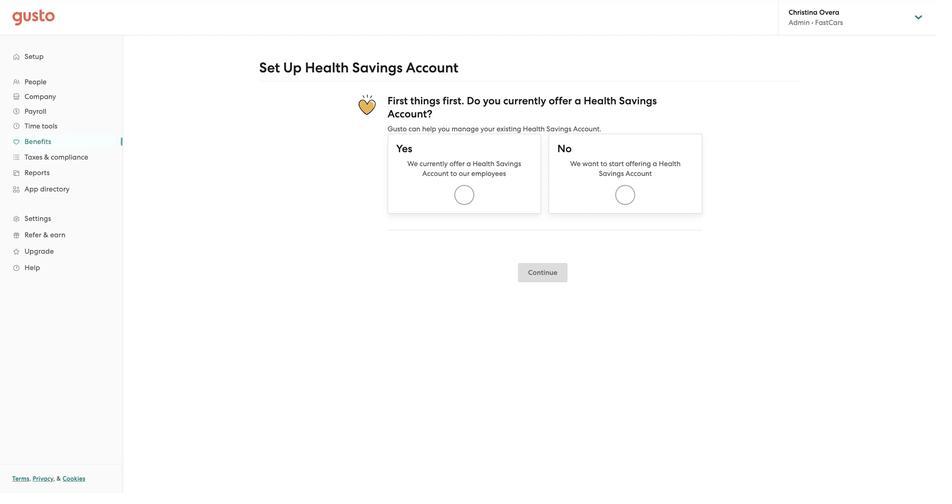 Task type: vqa. For each thing, say whether or not it's contained in the screenshot.
the middle Recruiting
no



Task type: locate. For each thing, give the bounding box(es) containing it.
we want to start offering a health savings account
[[570, 160, 681, 178]]

1 horizontal spatial to
[[601, 160, 608, 168]]

you
[[483, 95, 501, 107], [438, 125, 450, 133]]

time
[[25, 122, 40, 130]]

list
[[0, 75, 122, 276]]

settings link
[[8, 211, 114, 226]]

overa
[[820, 8, 840, 17]]

health down health savings account
[[523, 125, 545, 133]]

account down offering
[[626, 170, 652, 178]]

1 vertical spatial &
[[43, 231, 48, 239]]

health
[[305, 59, 349, 76], [584, 95, 617, 107], [523, 125, 545, 133], [473, 160, 495, 168], [659, 160, 681, 168]]

offer inside we currently offer a health savings account to our employees
[[450, 160, 465, 168]]

taxes & compliance
[[25, 153, 88, 161]]

up
[[283, 59, 302, 76]]

app
[[25, 185, 38, 193]]

manage
[[452, 125, 479, 133]]

currently
[[504, 95, 547, 107], [420, 160, 448, 168]]

0 vertical spatial currently
[[504, 95, 547, 107]]

1 horizontal spatial you
[[483, 95, 501, 107]]

refer & earn link
[[8, 228, 114, 243]]

0 vertical spatial offer
[[549, 95, 572, 107]]

health savings account
[[388, 95, 657, 120]]

yes
[[396, 143, 413, 155]]

2 horizontal spatial a
[[653, 160, 657, 168]]

currently down help
[[420, 160, 448, 168]]

first things first. do you currently offer a
[[388, 95, 584, 107]]

to inside "we want to start offering a health savings account"
[[601, 160, 608, 168]]

0 vertical spatial &
[[44, 153, 49, 161]]

a up account.
[[575, 95, 581, 107]]

company
[[25, 93, 56, 101]]

1 vertical spatial offer
[[450, 160, 465, 168]]

1 vertical spatial currently
[[420, 160, 448, 168]]

list containing people
[[0, 75, 122, 276]]

account down first
[[388, 108, 427, 120]]

0 horizontal spatial to
[[451, 170, 457, 178]]

to
[[601, 160, 608, 168], [451, 170, 457, 178]]

, left privacy link
[[29, 476, 31, 483]]

account inside we currently offer a health savings account to our employees
[[423, 170, 449, 178]]

0 vertical spatial to
[[601, 160, 608, 168]]

1 horizontal spatial offer
[[549, 95, 572, 107]]

currently up 'existing'
[[504, 95, 547, 107]]

earn
[[50, 231, 66, 239]]

a up our
[[467, 160, 471, 168]]

2 we from the left
[[570, 160, 581, 168]]

offering
[[626, 160, 651, 168]]

account inside "we want to start offering a health savings account"
[[626, 170, 652, 178]]

christina overa admin • fastcars
[[789, 8, 843, 27]]

account left our
[[423, 170, 449, 178]]

health inside we currently offer a health savings account to our employees
[[473, 160, 495, 168]]

we down yes
[[408, 160, 418, 168]]

do
[[467, 95, 481, 107]]

we
[[408, 160, 418, 168], [570, 160, 581, 168]]

upgrade link
[[8, 244, 114, 259]]

0 horizontal spatial you
[[438, 125, 450, 133]]

savings
[[352, 59, 403, 76], [619, 95, 657, 107], [547, 125, 572, 133], [496, 160, 521, 168], [599, 170, 624, 178]]

savings inside "we want to start offering a health savings account"
[[599, 170, 624, 178]]

health right offering
[[659, 160, 681, 168]]

to left start
[[601, 160, 608, 168]]

refer
[[25, 231, 42, 239]]

& inside "dropdown button"
[[44, 153, 49, 161]]

health up account.
[[584, 95, 617, 107]]

account inside health savings account
[[388, 108, 427, 120]]

settings
[[25, 215, 51, 223]]

a right offering
[[653, 160, 657, 168]]

benefits
[[25, 138, 51, 146]]

terms
[[12, 476, 29, 483]]

a
[[575, 95, 581, 107], [467, 160, 471, 168], [653, 160, 657, 168]]

we inside "we want to start offering a health savings account"
[[570, 160, 581, 168]]

&
[[44, 153, 49, 161], [43, 231, 48, 239], [57, 476, 61, 483]]

account up things
[[406, 59, 459, 76]]

a inside "we want to start offering a health savings account"
[[653, 160, 657, 168]]

time tools button
[[8, 119, 114, 134]]

you right help
[[438, 125, 450, 133]]

1 vertical spatial to
[[451, 170, 457, 178]]

1 horizontal spatial we
[[570, 160, 581, 168]]

home image
[[12, 9, 55, 26]]

1 we from the left
[[408, 160, 418, 168]]

savings inside we currently offer a health savings account to our employees
[[496, 160, 521, 168]]

1 horizontal spatial ,
[[53, 476, 55, 483]]

account
[[406, 59, 459, 76], [388, 108, 427, 120], [423, 170, 449, 178], [626, 170, 652, 178]]

offer
[[549, 95, 572, 107], [450, 160, 465, 168]]

we left want
[[570, 160, 581, 168]]

privacy link
[[33, 476, 53, 483]]

2 vertical spatial &
[[57, 476, 61, 483]]

terms link
[[12, 476, 29, 483]]

health right up
[[305, 59, 349, 76]]

& left "earn"
[[43, 231, 48, 239]]

set up health savings account
[[259, 59, 459, 76]]

0 horizontal spatial ,
[[29, 476, 31, 483]]

you right do
[[483, 95, 501, 107]]

to left our
[[451, 170, 457, 178]]

we inside we currently offer a health savings account to our employees
[[408, 160, 418, 168]]

payroll button
[[8, 104, 114, 119]]

0 vertical spatial you
[[483, 95, 501, 107]]

,
[[29, 476, 31, 483], [53, 476, 55, 483]]

1 vertical spatial you
[[438, 125, 450, 133]]

& left cookies button
[[57, 476, 61, 483]]

0 horizontal spatial we
[[408, 160, 418, 168]]

0 horizontal spatial currently
[[420, 160, 448, 168]]

0 horizontal spatial a
[[467, 160, 471, 168]]

0 horizontal spatial offer
[[450, 160, 465, 168]]

1 horizontal spatial currently
[[504, 95, 547, 107]]

, left cookies button
[[53, 476, 55, 483]]

& right taxes
[[44, 153, 49, 161]]

we for yes
[[408, 160, 418, 168]]

gusto navigation element
[[0, 35, 122, 289]]

health up employees
[[473, 160, 495, 168]]

refer & earn
[[25, 231, 66, 239]]

health inside health savings account
[[584, 95, 617, 107]]



Task type: describe. For each thing, give the bounding box(es) containing it.
company button
[[8, 89, 114, 104]]

first.
[[443, 95, 465, 107]]

things
[[411, 95, 440, 107]]

setup link
[[8, 49, 114, 64]]

1 , from the left
[[29, 476, 31, 483]]

time tools
[[25, 122, 57, 130]]

compliance
[[51, 153, 88, 161]]

help
[[25, 264, 40, 272]]

want
[[583, 160, 599, 168]]

people button
[[8, 75, 114, 89]]

we currently offer a health savings account to our employees
[[408, 160, 521, 178]]

help link
[[8, 261, 114, 275]]

christina
[[789, 8, 818, 17]]

?
[[427, 108, 433, 120]]

start
[[609, 160, 624, 168]]

no
[[558, 143, 572, 155]]

•
[[812, 18, 814, 27]]

tools
[[42, 122, 57, 130]]

cookies button
[[63, 474, 85, 484]]

we for no
[[570, 160, 581, 168]]

currently inside we currently offer a health savings account to our employees
[[420, 160, 448, 168]]

privacy
[[33, 476, 53, 483]]

terms , privacy , & cookies
[[12, 476, 85, 483]]

setup
[[25, 52, 44, 61]]

gusto
[[388, 125, 407, 133]]

a inside we currently offer a health savings account to our employees
[[467, 160, 471, 168]]

set
[[259, 59, 280, 76]]

our
[[459, 170, 470, 178]]

benefits link
[[8, 134, 114, 149]]

app directory
[[25, 185, 70, 193]]

account.
[[573, 125, 602, 133]]

payroll
[[25, 107, 46, 116]]

taxes
[[25, 153, 42, 161]]

gusto can help you manage your existing health savings account.
[[388, 125, 602, 133]]

employees
[[472, 170, 506, 178]]

to inside we currently offer a health savings account to our employees
[[451, 170, 457, 178]]

cookies
[[63, 476, 85, 483]]

& for earn
[[43, 231, 48, 239]]

admin
[[789, 18, 810, 27]]

1 horizontal spatial a
[[575, 95, 581, 107]]

first
[[388, 95, 408, 107]]

app directory link
[[8, 182, 114, 197]]

fastcars
[[816, 18, 843, 27]]

can
[[409, 125, 421, 133]]

help
[[422, 125, 437, 133]]

savings inside health savings account
[[619, 95, 657, 107]]

reports link
[[8, 166, 114, 180]]

existing
[[497, 125, 521, 133]]

health inside "we want to start offering a health savings account"
[[659, 160, 681, 168]]

reports
[[25, 169, 50, 177]]

directory
[[40, 185, 70, 193]]

taxes & compliance button
[[8, 150, 114, 165]]

people
[[25, 78, 47, 86]]

2 , from the left
[[53, 476, 55, 483]]

your
[[481, 125, 495, 133]]

& for compliance
[[44, 153, 49, 161]]

upgrade
[[25, 247, 54, 256]]



